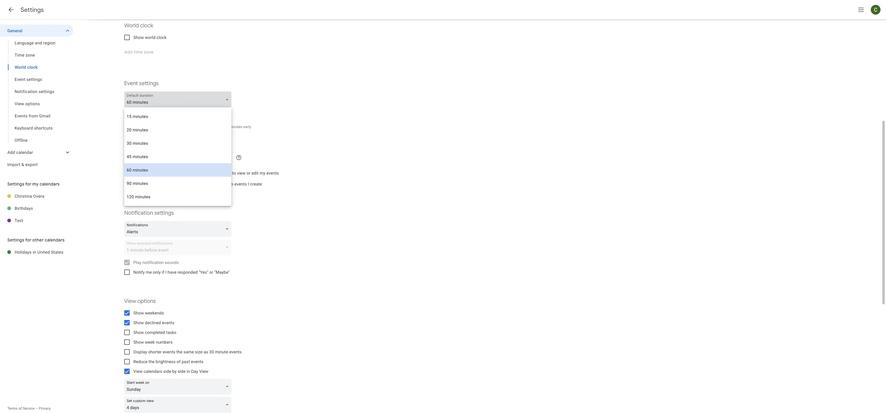 Task type: describe. For each thing, give the bounding box(es) containing it.
2 minutes from the left
[[229, 125, 243, 129]]

0 vertical spatial clock
[[140, 22, 153, 29]]

1 vertical spatial notification settings
[[124, 210, 174, 217]]

longer
[[197, 125, 207, 129]]

0 vertical spatial have
[[200, 171, 209, 176]]

edit
[[252, 171, 259, 176]]

0 vertical spatial options
[[25, 101, 40, 106]]

show world clock
[[133, 35, 167, 40]]

privacy link
[[39, 407, 51, 411]]

1 vertical spatial and
[[190, 125, 196, 129]]

1 vertical spatial 30
[[209, 350, 214, 355]]

terms of service link
[[7, 407, 35, 411]]

import & export
[[7, 162, 38, 167]]

overa
[[33, 194, 44, 199]]

shorter
[[148, 350, 162, 355]]

holidays in united states tree item
[[0, 247, 73, 259]]

responded
[[178, 270, 198, 275]]

2 side from the left
[[178, 370, 186, 374]]

brightness
[[156, 360, 176, 365]]

keyboard shortcuts
[[15, 126, 53, 131]]

2 early from the left
[[243, 125, 251, 129]]

language
[[15, 41, 34, 45]]

settings for settings for my calendars
[[7, 182, 24, 187]]

2 vertical spatial clock
[[27, 65, 38, 70]]

sounds
[[165, 261, 179, 265]]

1 horizontal spatial world clock
[[124, 22, 153, 29]]

60 minutes option
[[124, 164, 232, 177]]

invitations
[[167, 171, 186, 176]]

1 minutes from the left
[[168, 125, 181, 129]]

permissions
[[149, 137, 169, 141]]

display shorter events the same size as 30 minute events
[[133, 350, 242, 355]]

events right as on the left bottom of page
[[229, 350, 242, 355]]

view up show weekends
[[124, 298, 136, 305]]

privacy
[[39, 407, 51, 411]]

2 vertical spatial calendars
[[144, 370, 162, 374]]

christina
[[15, 194, 32, 199]]

conferences
[[205, 182, 229, 187]]

show completed tasks
[[133, 331, 177, 335]]

settings for other calendars
[[7, 238, 65, 243]]

view calendars side by side in day view
[[133, 370, 209, 374]]

show for show world clock
[[133, 35, 144, 40]]

120 minutes option
[[124, 190, 232, 204]]

meet
[[183, 182, 193, 187]]

0 vertical spatial to
[[232, 171, 236, 176]]

notify
[[133, 270, 145, 275]]

united
[[37, 250, 50, 255]]

reduce the brightness of past events
[[133, 360, 204, 365]]

show week numbers
[[133, 340, 173, 345]]

view right day
[[199, 370, 209, 374]]

zone
[[26, 53, 35, 58]]

automatically add google meet video conferences to events i create
[[133, 182, 262, 187]]

same
[[184, 350, 194, 355]]

google
[[169, 182, 182, 187]]

0 vertical spatial the
[[177, 350, 183, 355]]

events
[[15, 114, 28, 119]]

group containing language and region
[[0, 37, 73, 147]]

they
[[191, 171, 199, 176]]

add
[[7, 150, 15, 155]]

guest
[[139, 137, 148, 141]]

as
[[204, 350, 208, 355]]

0 horizontal spatial of
[[18, 407, 22, 411]]

1 horizontal spatial options
[[137, 298, 156, 305]]

christina overa tree item
[[0, 190, 73, 203]]

meetings left 5 on the top of the page
[[149, 125, 164, 129]]

"yes"
[[199, 270, 208, 275]]

others
[[140, 171, 153, 176]]

time
[[15, 53, 24, 58]]

events up reduce the brightness of past events
[[163, 350, 175, 355]]

1 horizontal spatial event settings
[[124, 80, 159, 87]]

keyboard
[[15, 126, 33, 131]]

speedy meetings
[[133, 112, 166, 117]]

0 horizontal spatial event settings
[[15, 77, 42, 82]]

end 30 minute meetings 5 minutes early and longer meetings 10 minutes early
[[124, 125, 251, 129]]

region
[[43, 41, 56, 45]]

0 horizontal spatial 30
[[131, 125, 135, 129]]

video
[[194, 182, 204, 187]]

default guest permissions
[[127, 137, 169, 141]]

0 horizontal spatial have
[[168, 270, 177, 275]]

view inside group
[[15, 101, 24, 106]]

gmail
[[39, 114, 50, 119]]

tree containing general
[[0, 25, 73, 171]]

show weekends
[[133, 311, 164, 316]]

1 vertical spatial or
[[209, 270, 213, 275]]

1 vertical spatial minute
[[215, 350, 228, 355]]

christina overa
[[15, 194, 44, 199]]

end
[[124, 125, 130, 129]]

1 horizontal spatial event
[[124, 80, 138, 87]]

holidays in united states link
[[15, 247, 73, 259]]

10
[[224, 125, 228, 129]]

completed
[[145, 331, 165, 335]]

1 vertical spatial to
[[230, 182, 233, 187]]

play
[[133, 261, 141, 265]]

&
[[21, 162, 24, 167]]

calendar
[[16, 150, 33, 155]]

add
[[161, 182, 168, 187]]

view options inside group
[[15, 101, 40, 106]]

holidays in united states
[[15, 250, 63, 255]]

birthdays tree item
[[0, 203, 73, 215]]

from
[[29, 114, 38, 119]]

birthdays
[[15, 206, 33, 211]]

play notification sounds
[[133, 261, 179, 265]]

test link
[[15, 215, 73, 227]]

5
[[165, 125, 167, 129]]

0 horizontal spatial i
[[165, 270, 167, 275]]

day
[[191, 370, 198, 374]]

test
[[15, 218, 23, 223]]

meetings left 10
[[208, 125, 223, 129]]

1 vertical spatial notification
[[124, 210, 153, 217]]

shortcuts
[[34, 126, 53, 131]]

15 minutes option
[[124, 110, 232, 123]]

permission
[[210, 171, 231, 176]]

1 side from the left
[[163, 370, 171, 374]]

notification
[[143, 261, 164, 265]]

birthdays link
[[15, 203, 73, 215]]

let others see all invitations if they have permission to view or edit my events
[[133, 171, 279, 176]]

create
[[250, 182, 262, 187]]

45 minutes option
[[124, 150, 232, 164]]

1 vertical spatial if
[[162, 270, 164, 275]]

settings for my calendars tree
[[0, 190, 73, 227]]

export
[[25, 162, 38, 167]]

general tree item
[[0, 25, 73, 37]]



Task type: locate. For each thing, give the bounding box(es) containing it.
calendars for settings for my calendars
[[40, 182, 60, 187]]

my right edit
[[260, 171, 266, 176]]

other
[[32, 238, 44, 243]]

1 early from the left
[[182, 125, 189, 129]]

view
[[237, 171, 246, 176]]

1 vertical spatial settings
[[7, 182, 24, 187]]

or
[[247, 171, 251, 176], [209, 270, 213, 275]]

2 show from the top
[[133, 311, 144, 316]]

of
[[177, 360, 181, 365], [18, 407, 22, 411]]

world
[[124, 22, 139, 29], [15, 65, 26, 70]]

settings right 'go back' icon
[[21, 6, 44, 14]]

view options up show weekends
[[124, 298, 156, 305]]

0 vertical spatial world
[[124, 22, 139, 29]]

only
[[153, 270, 161, 275]]

settings for settings
[[21, 6, 44, 14]]

0 vertical spatial notification
[[15, 89, 38, 94]]

declined
[[145, 321, 161, 326]]

notify me only if i have responded "yes" or "maybe"
[[133, 270, 230, 275]]

the
[[177, 350, 183, 355], [149, 360, 155, 365]]

30 minutes option
[[124, 137, 232, 150]]

options
[[25, 101, 40, 106], [137, 298, 156, 305]]

language and region
[[15, 41, 56, 45]]

clock
[[140, 22, 153, 29], [157, 35, 167, 40], [27, 65, 38, 70]]

show left weekends
[[133, 311, 144, 316]]

1 horizontal spatial minute
[[215, 350, 228, 355]]

show up display
[[133, 340, 144, 345]]

in left day
[[187, 370, 190, 374]]

0 vertical spatial or
[[247, 171, 251, 176]]

1 horizontal spatial and
[[190, 125, 196, 129]]

0 vertical spatial of
[[177, 360, 181, 365]]

clock up show world clock
[[140, 22, 153, 29]]

events right edit
[[267, 171, 279, 176]]

meetings
[[148, 112, 166, 117], [149, 125, 164, 129], [208, 125, 223, 129]]

to right conferences
[[230, 182, 233, 187]]

view
[[15, 101, 24, 106], [124, 298, 136, 305], [133, 370, 143, 374], [199, 370, 209, 374]]

events from gmail
[[15, 114, 50, 119]]

settings heading
[[21, 6, 44, 14]]

1 horizontal spatial early
[[243, 125, 251, 129]]

1 horizontal spatial view options
[[124, 298, 156, 305]]

numbers
[[156, 340, 173, 345]]

test tree item
[[0, 215, 73, 227]]

20 minutes option
[[124, 123, 232, 137]]

world clock up show world clock
[[124, 22, 153, 29]]

default duration list box
[[124, 108, 232, 206]]

show for show week numbers
[[133, 340, 144, 345]]

let
[[133, 171, 139, 176]]

2 horizontal spatial clock
[[157, 35, 167, 40]]

1 horizontal spatial side
[[178, 370, 186, 374]]

terms
[[7, 407, 18, 411]]

world clock inside group
[[15, 65, 38, 70]]

0 vertical spatial for
[[25, 182, 31, 187]]

default
[[127, 137, 138, 141]]

"maybe"
[[214, 270, 230, 275]]

view options
[[15, 101, 40, 106], [124, 298, 156, 305]]

0 horizontal spatial early
[[182, 125, 189, 129]]

service
[[23, 407, 35, 411]]

world clock
[[124, 22, 153, 29], [15, 65, 38, 70]]

states
[[51, 250, 63, 255]]

event settings
[[15, 77, 42, 82], [124, 80, 159, 87]]

calendars up overa
[[40, 182, 60, 187]]

0 vertical spatial if
[[188, 171, 190, 176]]

automatically
[[133, 182, 159, 187]]

or left edit
[[247, 171, 251, 176]]

0 horizontal spatial notification
[[15, 89, 38, 94]]

0 vertical spatial world clock
[[124, 22, 153, 29]]

calendars for settings for other calendars
[[45, 238, 65, 243]]

0 horizontal spatial side
[[163, 370, 171, 374]]

0 horizontal spatial the
[[149, 360, 155, 365]]

of left the past
[[177, 360, 181, 365]]

offline
[[15, 138, 28, 143]]

2 vertical spatial settings
[[7, 238, 24, 243]]

past
[[182, 360, 190, 365]]

notification settings down 'automatically'
[[124, 210, 174, 217]]

1 vertical spatial in
[[187, 370, 190, 374]]

for for my
[[25, 182, 31, 187]]

have
[[200, 171, 209, 176], [168, 270, 177, 275]]

the left "same"
[[177, 350, 183, 355]]

show for show weekends
[[133, 311, 144, 316]]

in inside tree item
[[33, 250, 36, 255]]

1 horizontal spatial my
[[260, 171, 266, 176]]

settings for my calendars
[[7, 182, 60, 187]]

group
[[0, 37, 73, 147]]

world
[[145, 35, 156, 40]]

0 horizontal spatial clock
[[27, 65, 38, 70]]

view options up events from gmail on the top left
[[15, 101, 40, 106]]

in left united
[[33, 250, 36, 255]]

weekends
[[145, 311, 164, 316]]

minute right as on the left bottom of page
[[215, 350, 228, 355]]

or right "yes"
[[209, 270, 213, 275]]

0 vertical spatial view options
[[15, 101, 40, 106]]

0 horizontal spatial and
[[35, 41, 42, 45]]

speedy
[[133, 112, 147, 117]]

0 horizontal spatial if
[[162, 270, 164, 275]]

of right terms
[[18, 407, 22, 411]]

show for show declined events
[[133, 321, 144, 326]]

if right "only"
[[162, 270, 164, 275]]

have down sounds
[[168, 270, 177, 275]]

have right the 'they'
[[200, 171, 209, 176]]

1 vertical spatial the
[[149, 360, 155, 365]]

for
[[25, 182, 31, 187], [25, 238, 31, 243]]

notification
[[15, 89, 38, 94], [124, 210, 153, 217]]

for left other
[[25, 238, 31, 243]]

1 horizontal spatial clock
[[140, 22, 153, 29]]

1 horizontal spatial of
[[177, 360, 181, 365]]

and
[[35, 41, 42, 45], [190, 125, 196, 129]]

i
[[248, 182, 249, 187], [165, 270, 167, 275]]

1 vertical spatial my
[[32, 182, 39, 187]]

show left completed
[[133, 331, 144, 335]]

my up christina overa tree item
[[32, 182, 39, 187]]

1 horizontal spatial notification
[[124, 210, 153, 217]]

the down shorter
[[149, 360, 155, 365]]

early right 10
[[243, 125, 251, 129]]

minutes right 10
[[229, 125, 243, 129]]

settings for settings for other calendars
[[7, 238, 24, 243]]

world inside group
[[15, 65, 26, 70]]

reduce
[[133, 360, 148, 365]]

1 vertical spatial have
[[168, 270, 177, 275]]

0 vertical spatial calendars
[[40, 182, 60, 187]]

show for show completed tasks
[[133, 331, 144, 335]]

0 vertical spatial 30
[[131, 125, 135, 129]]

–
[[36, 407, 38, 411]]

all
[[161, 171, 166, 176]]

5 show from the top
[[133, 340, 144, 345]]

view up events
[[15, 101, 24, 106]]

view down reduce
[[133, 370, 143, 374]]

1 vertical spatial of
[[18, 407, 22, 411]]

1 horizontal spatial in
[[187, 370, 190, 374]]

if
[[188, 171, 190, 176], [162, 270, 164, 275]]

0 horizontal spatial minute
[[136, 125, 148, 129]]

0 vertical spatial in
[[33, 250, 36, 255]]

1 vertical spatial clock
[[157, 35, 167, 40]]

if left the 'they'
[[188, 171, 190, 176]]

to left 'view'
[[232, 171, 236, 176]]

early
[[182, 125, 189, 129], [243, 125, 251, 129]]

world down time
[[15, 65, 26, 70]]

events up "tasks"
[[162, 321, 175, 326]]

0 vertical spatial and
[[35, 41, 42, 45]]

1 vertical spatial for
[[25, 238, 31, 243]]

0 horizontal spatial event
[[15, 77, 25, 82]]

for up christina overa
[[25, 182, 31, 187]]

tree
[[0, 25, 73, 171]]

0 horizontal spatial notification settings
[[15, 89, 54, 94]]

0 vertical spatial settings
[[21, 6, 44, 14]]

side right by
[[178, 370, 186, 374]]

30 right as on the left bottom of page
[[209, 350, 214, 355]]

1 horizontal spatial if
[[188, 171, 190, 176]]

options up events from gmail on the top left
[[25, 101, 40, 106]]

show declined events
[[133, 321, 175, 326]]

1 horizontal spatial 30
[[209, 350, 214, 355]]

1 horizontal spatial notification settings
[[124, 210, 174, 217]]

0 horizontal spatial in
[[33, 250, 36, 255]]

0 vertical spatial notification settings
[[15, 89, 54, 94]]

size
[[195, 350, 203, 355]]

1 horizontal spatial world
[[124, 22, 139, 29]]

see
[[154, 171, 160, 176]]

notification down 'automatically'
[[124, 210, 153, 217]]

1 horizontal spatial have
[[200, 171, 209, 176]]

side
[[163, 370, 171, 374], [178, 370, 186, 374]]

3 show from the top
[[133, 321, 144, 326]]

terms of service – privacy
[[7, 407, 51, 411]]

clock down zone
[[27, 65, 38, 70]]

event
[[15, 77, 25, 82], [124, 80, 138, 87]]

settings up holidays
[[7, 238, 24, 243]]

for for other
[[25, 238, 31, 243]]

1 show from the top
[[133, 35, 144, 40]]

90 minutes option
[[124, 177, 232, 190]]

meetings up 5 on the top of the page
[[148, 112, 166, 117]]

notification up events
[[15, 89, 38, 94]]

and left region
[[35, 41, 42, 45]]

add calendar
[[7, 150, 33, 155]]

calendars down reduce
[[144, 370, 162, 374]]

world clock down the time zone
[[15, 65, 38, 70]]

30 right the end
[[131, 125, 135, 129]]

notification inside group
[[15, 89, 38, 94]]

1 vertical spatial view options
[[124, 298, 156, 305]]

events
[[267, 171, 279, 176], [235, 182, 247, 187], [162, 321, 175, 326], [163, 350, 175, 355], [229, 350, 242, 355], [191, 360, 204, 365]]

1 vertical spatial world
[[15, 65, 26, 70]]

0 vertical spatial my
[[260, 171, 266, 176]]

0 horizontal spatial minutes
[[168, 125, 181, 129]]

go back image
[[7, 6, 15, 13]]

settings up christina
[[7, 182, 24, 187]]

and left the longer
[[190, 125, 196, 129]]

holidays
[[15, 250, 32, 255]]

None field
[[124, 92, 234, 108], [124, 222, 234, 237], [124, 379, 234, 395], [124, 398, 234, 413], [124, 92, 234, 108], [124, 222, 234, 237], [124, 379, 234, 395], [124, 398, 234, 413]]

0 vertical spatial i
[[248, 182, 249, 187]]

1 for from the top
[[25, 182, 31, 187]]

show left "world"
[[133, 35, 144, 40]]

display
[[133, 350, 147, 355]]

0 horizontal spatial or
[[209, 270, 213, 275]]

0 horizontal spatial my
[[32, 182, 39, 187]]

0 horizontal spatial options
[[25, 101, 40, 106]]

1 vertical spatial world clock
[[15, 65, 38, 70]]

0 horizontal spatial world
[[15, 65, 26, 70]]

clock right "world"
[[157, 35, 167, 40]]

2 for from the top
[[25, 238, 31, 243]]

0 horizontal spatial world clock
[[15, 65, 38, 70]]

1 horizontal spatial or
[[247, 171, 251, 176]]

settings
[[26, 77, 42, 82], [139, 80, 159, 87], [39, 89, 54, 94], [154, 210, 174, 217]]

1 vertical spatial i
[[165, 270, 167, 275]]

by
[[172, 370, 177, 374]]

1 horizontal spatial i
[[248, 182, 249, 187]]

1 vertical spatial options
[[137, 298, 156, 305]]

calendars
[[40, 182, 60, 187], [45, 238, 65, 243], [144, 370, 162, 374]]

world up show world clock
[[124, 22, 139, 29]]

tasks
[[166, 331, 177, 335]]

early down 15 minutes option
[[182, 125, 189, 129]]

minutes right 5 on the top of the page
[[168, 125, 181, 129]]

show down show weekends
[[133, 321, 144, 326]]

i right "only"
[[165, 270, 167, 275]]

1 horizontal spatial the
[[177, 350, 183, 355]]

1 vertical spatial calendars
[[45, 238, 65, 243]]

notification settings up from
[[15, 89, 54, 94]]

general
[[7, 28, 22, 33]]

minute up the guest
[[136, 125, 148, 129]]

i left create
[[248, 182, 249, 187]]

show
[[133, 35, 144, 40], [133, 311, 144, 316], [133, 321, 144, 326], [133, 331, 144, 335], [133, 340, 144, 345]]

to
[[232, 171, 236, 176], [230, 182, 233, 187]]

time zone
[[15, 53, 35, 58]]

0 vertical spatial minute
[[136, 125, 148, 129]]

events down size at bottom left
[[191, 360, 204, 365]]

side left by
[[163, 370, 171, 374]]

week
[[145, 340, 155, 345]]

1 horizontal spatial minutes
[[229, 125, 243, 129]]

4 show from the top
[[133, 331, 144, 335]]

calendars up states
[[45, 238, 65, 243]]

options up show weekends
[[137, 298, 156, 305]]

0 horizontal spatial view options
[[15, 101, 40, 106]]

events down 'view'
[[235, 182, 247, 187]]



Task type: vqa. For each thing, say whether or not it's contained in the screenshot.
Terms at the bottom of page
yes



